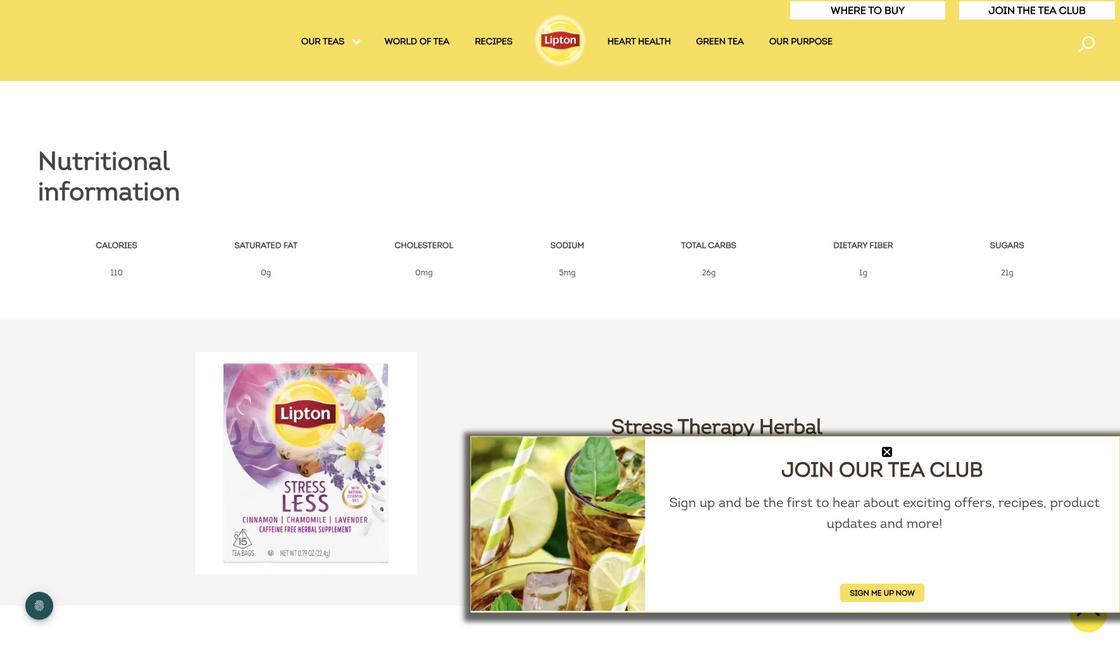 Task type: describe. For each thing, give the bounding box(es) containing it.
calories
[[96, 241, 137, 251]]

more!
[[907, 515, 943, 532]]

divide
[[570, 20, 608, 37]]

green tea
[[696, 36, 744, 47]]

and inside take two highball glasses and place six ice cubes in each. divide the cooled tea between the two glasses.
[[693, 1, 717, 18]]

saturated
[[234, 241, 281, 251]]

green tea link
[[696, 36, 744, 51]]

world
[[385, 36, 417, 47]]

saturated fat
[[234, 241, 298, 251]]

cooled
[[636, 20, 678, 37]]

the down highball
[[611, 20, 632, 37]]

shop now link
[[612, 461, 707, 511]]

bags
[[795, 436, 841, 462]]

sugars
[[990, 241, 1024, 251]]

15
[[733, 436, 753, 462]]

world of tea
[[385, 36, 450, 47]]

club
[[930, 457, 983, 483]]

hear
[[833, 495, 860, 511]]

the
[[1017, 4, 1036, 16]]

recipes,
[[999, 495, 1047, 511]]

highball
[[591, 1, 640, 18]]

herbal
[[759, 414, 822, 439]]

1 vertical spatial our
[[839, 457, 884, 483]]

shop now
[[636, 480, 683, 491]]

our teas
[[301, 36, 347, 47]]

glasses.
[[533, 39, 583, 56]]

our teas link
[[301, 36, 359, 51]]

to
[[869, 4, 882, 16]]

updates
[[827, 515, 877, 532]]

where
[[831, 4, 866, 16]]

heart
[[608, 36, 636, 47]]

fiber
[[870, 241, 893, 251]]

now
[[662, 480, 683, 491]]

sign me up now
[[850, 588, 915, 598]]

cholesterol
[[395, 241, 453, 251]]

navigation containing our teas
[[0, 36, 1120, 52]]

tea
[[682, 20, 702, 37]]

me
[[871, 588, 882, 598]]

1g
[[859, 268, 868, 278]]

lipton site logo image
[[532, 11, 589, 68]]

to
[[816, 495, 829, 511]]

signup image
[[471, 437, 645, 611]]

world of tea link
[[385, 36, 450, 51]]

where to buy
[[831, 4, 905, 16]]

join the tea club button
[[959, 1, 1116, 20]]

information
[[38, 176, 180, 207]]

join the tea club
[[989, 4, 1086, 16]]

stress
[[612, 414, 673, 439]]

sign up and be the first to hear about exciting offers, recipes, product updates and more!
[[669, 495, 1100, 532]]

0g
[[261, 268, 271, 278]]

join the tea club link
[[989, 4, 1086, 16]]

heart health
[[608, 36, 671, 47]]

be
[[745, 495, 760, 511]]

recipes
[[475, 36, 513, 47]]

ice
[[778, 1, 796, 18]]

join
[[989, 4, 1015, 16]]

purpose
[[791, 36, 833, 47]]

green
[[696, 36, 726, 47]]

nutritional
[[38, 146, 170, 177]]

026e8 image
[[883, 447, 893, 457]]

cubes
[[800, 1, 837, 18]]

tea inside button
[[1038, 4, 1057, 16]]

therapy
[[678, 414, 754, 439]]

take two highball glasses and place six ice cubes in each. divide the cooled tea between the two glasses.
[[533, 1, 855, 56]]

dietary
[[834, 241, 868, 251]]

six
[[758, 1, 774, 18]]

1 vertical spatial two
[[786, 20, 810, 37]]



Task type: vqa. For each thing, say whether or not it's contained in the screenshot.


Task type: locate. For each thing, give the bounding box(es) containing it.
buy
[[885, 4, 905, 16]]

two up divide
[[564, 1, 587, 18]]

sign me up now link
[[841, 584, 925, 602]]

the inside sign up and be the first to hear about exciting offers, recipes, product updates and more!
[[763, 495, 784, 511]]

shop now button
[[624, 473, 694, 498]]

nutritional information
[[38, 146, 180, 207]]

21g
[[1001, 268, 1014, 278]]

2 vertical spatial tea
[[758, 436, 789, 462]]

tea right 15
[[758, 436, 789, 462]]

now
[[896, 588, 915, 598]]

recipes link
[[475, 36, 513, 51]]

exciting
[[903, 495, 951, 511]]

sign
[[669, 495, 696, 511]]

1 horizontal spatial our
[[839, 457, 884, 483]]

carbs
[[708, 241, 737, 251]]

stress therapy herbal supplement 15 tea bags
[[612, 414, 841, 462]]

in
[[840, 1, 852, 18]]

our up hear in the bottom right of the page
[[839, 457, 884, 483]]

open privacy settings image
[[25, 592, 53, 620]]

110
[[110, 268, 123, 278]]

two
[[564, 1, 587, 18], [786, 20, 810, 37]]

0 horizontal spatial two
[[564, 1, 587, 18]]

glasses
[[643, 1, 690, 18]]

our down ice
[[769, 36, 789, 47]]

supplement
[[612, 436, 727, 462]]

2 vertical spatial and
[[880, 515, 903, 532]]

and
[[693, 1, 717, 18], [719, 495, 742, 511], [880, 515, 903, 532]]

take
[[533, 1, 561, 18]]

where to buy link
[[831, 4, 905, 16]]

club
[[1059, 4, 1086, 16]]

tea for of
[[433, 36, 450, 47]]

2 horizontal spatial tea
[[1038, 4, 1057, 16]]

and down 'about' at the right of page
[[880, 515, 903, 532]]

the
[[611, 20, 632, 37], [762, 20, 783, 37], [763, 495, 784, 511]]

first
[[787, 495, 813, 511]]

tea inside stress therapy herbal supplement 15 tea bags
[[758, 436, 789, 462]]

where to buy button
[[790, 1, 946, 20]]

of
[[420, 36, 431, 47]]

total
[[681, 241, 706, 251]]

0 vertical spatial tea
[[1038, 4, 1057, 16]]

offers,
[[955, 495, 995, 511]]

up
[[884, 588, 894, 598]]

navigation
[[0, 36, 1120, 52]]

tea
[[433, 36, 450, 47], [888, 457, 925, 483]]

dietary fiber
[[834, 241, 893, 251]]

our purpose link
[[769, 36, 833, 51]]

and left be
[[719, 495, 742, 511]]

0mg
[[415, 268, 433, 278]]

our inside "our purpose" link
[[769, 36, 789, 47]]

1 horizontal spatial tea
[[758, 436, 789, 462]]

the right be
[[763, 495, 784, 511]]

tea right the
[[1038, 4, 1057, 16]]

sodium
[[551, 241, 584, 251]]

and up tea
[[693, 1, 717, 18]]

product
[[1050, 495, 1100, 511]]

heart health link
[[608, 36, 671, 51]]

5mg
[[559, 268, 576, 278]]

each.
[[533, 20, 566, 37]]

join our tea club
[[782, 457, 983, 483]]

product image image
[[195, 352, 417, 574]]

0 vertical spatial our
[[769, 36, 789, 47]]

1 horizontal spatial tea
[[888, 457, 925, 483]]

teas
[[323, 36, 345, 47]]

2 horizontal spatial and
[[880, 515, 903, 532]]

0 horizontal spatial and
[[693, 1, 717, 18]]

tea up the exciting
[[888, 457, 925, 483]]

fat
[[283, 241, 298, 251]]

1 vertical spatial and
[[719, 495, 742, 511]]

1 horizontal spatial two
[[786, 20, 810, 37]]

up
[[700, 495, 715, 511]]

sign
[[850, 588, 869, 598]]

tea
[[1038, 4, 1057, 16], [728, 36, 744, 47], [758, 436, 789, 462]]

tea for our
[[888, 457, 925, 483]]

0 horizontal spatial tea
[[433, 36, 450, 47]]

about
[[864, 495, 900, 511]]

1 vertical spatial tea
[[728, 36, 744, 47]]

health
[[638, 36, 671, 47]]

our
[[301, 36, 321, 47]]

stress therapy herbal supplement 15 tea bags link
[[612, 414, 841, 462]]

1 vertical spatial tea
[[888, 457, 925, 483]]

0 vertical spatial tea
[[433, 36, 450, 47]]

place
[[720, 1, 754, 18]]

0 horizontal spatial tea
[[728, 36, 744, 47]]

two down ice
[[786, 20, 810, 37]]

shop
[[636, 480, 659, 491]]

tea right green
[[728, 36, 744, 47]]

26g
[[702, 268, 716, 278]]

total carbs
[[681, 241, 737, 251]]

0 vertical spatial and
[[693, 1, 717, 18]]

our purpose
[[769, 36, 833, 47]]

1 horizontal spatial and
[[719, 495, 742, 511]]

between
[[706, 20, 759, 37]]

0 vertical spatial two
[[564, 1, 587, 18]]

tea inside navigation
[[433, 36, 450, 47]]

0 horizontal spatial our
[[769, 36, 789, 47]]

tea right of
[[433, 36, 450, 47]]

the down six
[[762, 20, 783, 37]]



